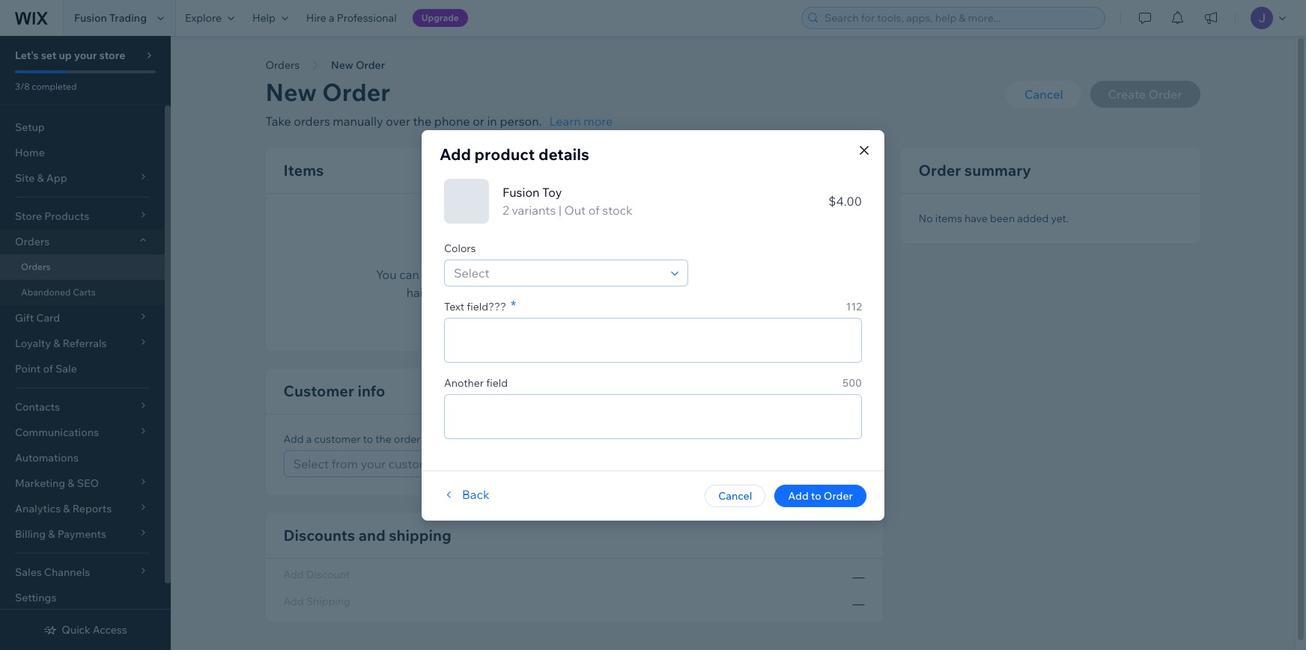 Task type: describe. For each thing, give the bounding box(es) containing it.
add
[[632, 267, 654, 282]]

bottle
[[633, 285, 666, 300]]

to inside button
[[811, 489, 821, 503]]

toy
[[542, 185, 562, 200]]

shipping
[[389, 526, 451, 545]]

settings link
[[0, 586, 165, 611]]

0 vertical spatial cancel button
[[1006, 81, 1081, 108]]

or inside new order take orders manually over the phone or in person. learn more
[[473, 114, 484, 129]]

add for items
[[509, 245, 533, 260]]

a left the $10
[[550, 285, 556, 300]]

add for to
[[788, 489, 809, 503]]

professional
[[337, 11, 397, 25]]

0 horizontal spatial cancel button
[[705, 485, 766, 507]]

fusion for fusion trading
[[74, 11, 107, 25]]

trading
[[109, 11, 147, 25]]

1 — from the top
[[853, 570, 865, 585]]

3/8 completed
[[15, 81, 77, 92]]

tip
[[582, 285, 597, 300]]

have
[[964, 212, 988, 225]]

hire a professional link
[[297, 0, 406, 36]]

back button
[[440, 486, 490, 504]]

learn more link
[[549, 112, 613, 130]]

0 vertical spatial with
[[509, 267, 533, 282]]

upgrade button
[[412, 9, 468, 27]]

fusion toy 2 variants | out of stock
[[502, 185, 633, 218]]

automations link
[[0, 446, 165, 471]]

multiple
[[536, 267, 582, 282]]

new for new order take orders manually over the phone or in person. learn more
[[265, 77, 317, 107]]

$10
[[559, 285, 580, 300]]

quick access
[[62, 624, 127, 637]]

up
[[59, 49, 72, 62]]

quick access button
[[44, 624, 127, 637]]

summary
[[964, 161, 1031, 180]]

field
[[486, 376, 508, 390]]

let's set up your store
[[15, 49, 125, 62]]

112
[[846, 300, 862, 313]]

|
[[559, 203, 562, 218]]

customer
[[314, 433, 361, 446]]

1 vertical spatial to
[[363, 433, 373, 446]]

orders for orders dropdown button
[[15, 235, 50, 249]]

appointment
[[448, 285, 520, 300]]

variants
[[512, 203, 556, 218]]

let's
[[15, 49, 39, 62]]

details
[[538, 144, 589, 164]]

fusion for fusion toy 2 variants | out of stock
[[502, 185, 540, 200]]

point of sale
[[15, 362, 77, 376]]

the inside new order take orders manually over the phone or in person. learn more
[[413, 114, 432, 129]]

0 horizontal spatial and
[[358, 526, 385, 545]]

discounts
[[283, 526, 355, 545]]

over
[[386, 114, 410, 129]]

new for new order
[[331, 58, 353, 72]]

*
[[511, 297, 516, 314]]

setup
[[15, 121, 45, 134]]

a left "customer"
[[306, 433, 312, 446]]

2
[[502, 203, 509, 218]]

take
[[265, 114, 291, 129]]

items
[[283, 161, 324, 180]]

phone
[[434, 114, 470, 129]]

point
[[15, 362, 41, 376]]

sale
[[55, 362, 77, 376]]

text field??? *
[[444, 297, 516, 314]]

new order button
[[324, 54, 392, 76]]

items up the tip
[[584, 267, 615, 282]]

field???
[[467, 300, 506, 313]]

orders for orders button
[[265, 58, 300, 72]]

text
[[444, 300, 464, 313]]

customer info
[[283, 382, 385, 401]]

an
[[460, 267, 474, 282]]

setup link
[[0, 115, 165, 140]]

hire
[[306, 11, 326, 25]]

custom
[[656, 267, 698, 282]]

(e.g.,
[[734, 267, 761, 282]]

new order
[[331, 58, 385, 72]]

no
[[918, 212, 933, 225]]

new order take orders manually over the phone or in person. learn more
[[265, 77, 613, 129]]

haircut
[[406, 285, 445, 300]]

add product details
[[440, 144, 589, 164]]

abandoned carts
[[21, 287, 96, 298]]

a right hire
[[329, 11, 334, 25]]

learn
[[549, 114, 581, 129]]



Task type: vqa. For each thing, say whether or not it's contained in the screenshot.
top images
no



Task type: locate. For each thing, give the bounding box(es) containing it.
0 vertical spatial cancel
[[1024, 87, 1063, 102]]

items
[[935, 212, 962, 225], [536, 245, 568, 260], [584, 267, 615, 282], [701, 267, 732, 282]]

1 horizontal spatial cancel
[[1024, 87, 1063, 102]]

add to order
[[788, 489, 853, 503]]

2 horizontal spatial to
[[811, 489, 821, 503]]

with
[[509, 267, 533, 282], [523, 285, 547, 300]]

and inside add items to the order you can create an order with multiple items or add custom items (e.g., a haircut appointment with a $10 tip and a bottle of shampoo).
[[600, 285, 621, 300]]

fusion trading
[[74, 11, 147, 25]]

in
[[487, 114, 497, 129]]

1 horizontal spatial fusion
[[502, 185, 540, 200]]

to
[[571, 245, 583, 260], [363, 433, 373, 446], [811, 489, 821, 503]]

or
[[473, 114, 484, 129], [618, 267, 629, 282]]

2 horizontal spatial of
[[669, 285, 680, 300]]

new down hire a professional
[[331, 58, 353, 72]]

1 vertical spatial and
[[358, 526, 385, 545]]

2 vertical spatial order
[[394, 433, 421, 446]]

explore
[[185, 11, 222, 25]]

person.
[[500, 114, 542, 129]]

0 horizontal spatial or
[[473, 114, 484, 129]]

1 vertical spatial order
[[476, 267, 507, 282]]

0 horizontal spatial of
[[43, 362, 53, 376]]

order inside new order take orders manually over the phone or in person. learn more
[[322, 77, 390, 107]]

automations
[[15, 452, 79, 465]]

back
[[462, 487, 490, 502]]

0 horizontal spatial fusion
[[74, 11, 107, 25]]

1 horizontal spatial or
[[618, 267, 629, 282]]

add inside add items to the order you can create an order with multiple items or add custom items (e.g., a haircut appointment with a $10 tip and a bottle of shampoo).
[[509, 245, 533, 260]]

a left bottle
[[624, 285, 630, 300]]

or inside add items to the order you can create an order with multiple items or add custom items (e.g., a haircut appointment with a $10 tip and a bottle of shampoo).
[[618, 267, 629, 282]]

1 vertical spatial cancel button
[[705, 485, 766, 507]]

info
[[358, 382, 385, 401]]

Select from your customer list or add a new one field
[[289, 452, 843, 477]]

order right "customer"
[[394, 433, 421, 446]]

orders
[[294, 114, 330, 129]]

create
[[422, 267, 457, 282]]

a
[[329, 11, 334, 25], [550, 285, 556, 300], [624, 285, 630, 300], [306, 433, 312, 446]]

the right over at the top left of the page
[[413, 114, 432, 129]]

product
[[474, 144, 535, 164]]

discounts and shipping
[[283, 526, 451, 545]]

orders
[[265, 58, 300, 72], [15, 235, 50, 249], [21, 261, 51, 273]]

orders link
[[0, 255, 165, 280]]

1 vertical spatial cancel
[[718, 489, 752, 503]]

1 vertical spatial of
[[669, 285, 680, 300]]

items right 'no'
[[935, 212, 962, 225]]

another
[[444, 376, 484, 390]]

1 horizontal spatial of
[[588, 203, 600, 218]]

fusion left the trading
[[74, 11, 107, 25]]

fusion inside fusion toy 2 variants | out of stock
[[502, 185, 540, 200]]

set
[[41, 49, 56, 62]]

of inside add items to the order you can create an order with multiple items or add custom items (e.g., a haircut appointment with a $10 tip and a bottle of shampoo).
[[669, 285, 680, 300]]

1 horizontal spatial order
[[476, 267, 507, 282]]

add inside button
[[788, 489, 809, 503]]

shampoo).
[[683, 285, 742, 300]]

3/8
[[15, 81, 30, 92]]

new inside new order button
[[331, 58, 353, 72]]

store
[[99, 49, 125, 62]]

2 — from the top
[[853, 597, 865, 612]]

1 vertical spatial or
[[618, 267, 629, 282]]

new down orders button
[[265, 77, 317, 107]]

orders button
[[0, 229, 165, 255]]

1 vertical spatial fusion
[[502, 185, 540, 200]]

cancel for top cancel button
[[1024, 87, 1063, 102]]

orders inside dropdown button
[[15, 235, 50, 249]]

cancel for cancel button to the left
[[718, 489, 752, 503]]

you
[[376, 267, 397, 282]]

1 vertical spatial with
[[523, 285, 547, 300]]

order up appointment
[[476, 267, 507, 282]]

None text field
[[445, 319, 861, 362]]

colors
[[444, 242, 476, 255]]

0 horizontal spatial the
[[375, 433, 392, 446]]

point of sale link
[[0, 356, 165, 382]]

0 vertical spatial new
[[331, 58, 353, 72]]

orders button
[[258, 54, 307, 76]]

add a customer to the order
[[283, 433, 421, 446]]

to inside add items to the order you can create an order with multiple items or add custom items (e.g., a haircut appointment with a $10 tip and a bottle of shampoo).
[[571, 245, 583, 260]]

quick
[[62, 624, 90, 637]]

and
[[600, 285, 621, 300], [358, 526, 385, 545]]

the up the tip
[[585, 245, 604, 260]]

a
[[764, 267, 772, 282]]

2 horizontal spatial order
[[607, 245, 639, 260]]

out
[[564, 203, 586, 218]]

1 horizontal spatial the
[[413, 114, 432, 129]]

0 vertical spatial orders
[[265, 58, 300, 72]]

of right out
[[588, 203, 600, 218]]

of inside sidebar element
[[43, 362, 53, 376]]

of down custom
[[669, 285, 680, 300]]

added
[[1017, 212, 1049, 225]]

the
[[413, 114, 432, 129], [585, 245, 604, 260], [375, 433, 392, 446]]

cancel
[[1024, 87, 1063, 102], [718, 489, 752, 503]]

or left 'in'
[[473, 114, 484, 129]]

1 horizontal spatial new
[[331, 58, 353, 72]]

add items to the order you can create an order with multiple items or add custom items (e.g., a haircut appointment with a $10 tip and a bottle of shampoo).
[[376, 245, 772, 300]]

new inside new order take orders manually over the phone or in person. learn more
[[265, 77, 317, 107]]

—
[[853, 570, 865, 585], [853, 597, 865, 612]]

of inside fusion toy 2 variants | out of stock
[[588, 203, 600, 218]]

0 vertical spatial or
[[473, 114, 484, 129]]

1 vertical spatial —
[[853, 597, 865, 612]]

the right "customer"
[[375, 433, 392, 446]]

and left shipping on the bottom left of page
[[358, 526, 385, 545]]

$4.00
[[828, 194, 862, 209]]

add for product
[[440, 144, 471, 164]]

orders inside button
[[265, 58, 300, 72]]

no items have been added yet.
[[918, 212, 1069, 225]]

of left sale
[[43, 362, 53, 376]]

500
[[842, 376, 862, 390]]

hire a professional
[[306, 11, 397, 25]]

0 vertical spatial order
[[607, 245, 639, 260]]

orders for orders link
[[21, 261, 51, 273]]

the inside add items to the order you can create an order with multiple items or add custom items (e.g., a haircut appointment with a $10 tip and a bottle of shampoo).
[[585, 245, 604, 260]]

add for a
[[283, 433, 304, 446]]

with up '*'
[[509, 267, 533, 282]]

customer
[[283, 382, 354, 401]]

2 vertical spatial to
[[811, 489, 821, 503]]

0 vertical spatial to
[[571, 245, 583, 260]]

upgrade
[[421, 12, 459, 23]]

1 vertical spatial new
[[265, 77, 317, 107]]

and right the tip
[[600, 285, 621, 300]]

2 vertical spatial orders
[[21, 261, 51, 273]]

1 vertical spatial the
[[585, 245, 604, 260]]

abandoned carts link
[[0, 280, 165, 306]]

1 horizontal spatial cancel button
[[1006, 81, 1081, 108]]

of
[[588, 203, 600, 218], [669, 285, 680, 300], [43, 362, 53, 376]]

yet.
[[1051, 212, 1069, 225]]

None text field
[[445, 395, 861, 438]]

1 vertical spatial orders
[[15, 235, 50, 249]]

2 horizontal spatial the
[[585, 245, 604, 260]]

add
[[440, 144, 471, 164], [509, 245, 533, 260], [283, 433, 304, 446], [788, 489, 809, 503]]

help
[[252, 11, 275, 25]]

can
[[399, 267, 419, 282]]

1 horizontal spatial to
[[571, 245, 583, 260]]

0 vertical spatial fusion
[[74, 11, 107, 25]]

items up shampoo).
[[701, 267, 732, 282]]

0 vertical spatial and
[[600, 285, 621, 300]]

access
[[93, 624, 127, 637]]

items up the select field
[[536, 245, 568, 260]]

Select field
[[449, 260, 666, 286]]

0 horizontal spatial cancel
[[718, 489, 752, 503]]

sidebar element
[[0, 36, 171, 651]]

your
[[74, 49, 97, 62]]

2 vertical spatial the
[[375, 433, 392, 446]]

settings
[[15, 592, 56, 605]]

0 vertical spatial of
[[588, 203, 600, 218]]

more
[[584, 114, 613, 129]]

manually
[[333, 114, 383, 129]]

0 horizontal spatial order
[[394, 433, 421, 446]]

help button
[[243, 0, 297, 36]]

with right '*'
[[523, 285, 547, 300]]

or left add
[[618, 267, 629, 282]]

home
[[15, 146, 45, 160]]

completed
[[32, 81, 77, 92]]

add to order button
[[775, 485, 866, 507]]

0 vertical spatial the
[[413, 114, 432, 129]]

0 vertical spatial —
[[853, 570, 865, 585]]

been
[[990, 212, 1015, 225]]

0 horizontal spatial new
[[265, 77, 317, 107]]

fusion up variants
[[502, 185, 540, 200]]

1 horizontal spatial and
[[600, 285, 621, 300]]

order up add
[[607, 245, 639, 260]]

0 horizontal spatial to
[[363, 433, 373, 446]]

home link
[[0, 140, 165, 165]]

2 vertical spatial of
[[43, 362, 53, 376]]

Search for tools, apps, help & more... field
[[820, 7, 1100, 28]]



